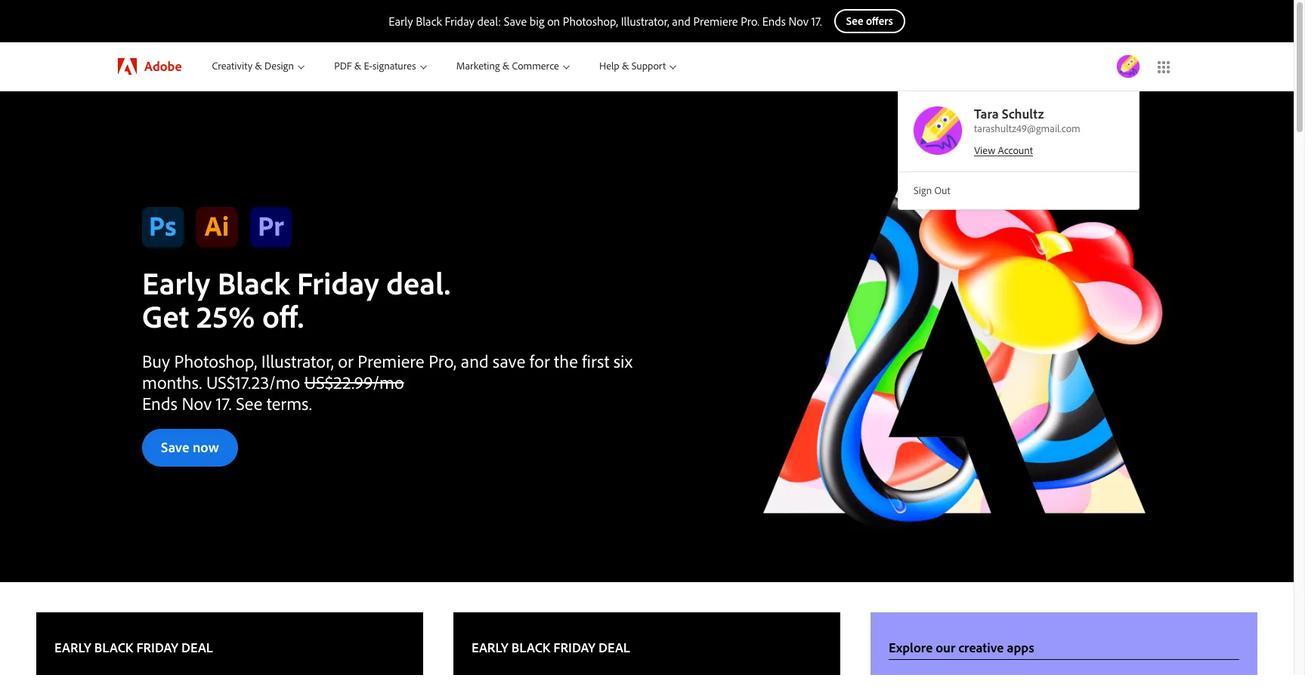 Task type: vqa. For each thing, say whether or not it's contained in the screenshot.
The Character Animator Heading
no



Task type: locate. For each thing, give the bounding box(es) containing it.
1 horizontal spatial early black friday deal
[[472, 639, 630, 657]]

1 horizontal spatial early
[[389, 14, 413, 29]]

tarashultz49@gmail.com
[[974, 122, 1080, 135]]

1 horizontal spatial friday
[[445, 14, 474, 29]]

0 vertical spatial nov
[[789, 14, 809, 29]]

1 & from the left
[[255, 59, 262, 73]]

e-
[[364, 59, 373, 73]]

0 horizontal spatial early black friday deal
[[54, 639, 213, 657]]

& left e-
[[354, 59, 361, 73]]

0 horizontal spatial black
[[217, 262, 290, 303]]

2 deal from the left
[[599, 639, 630, 657]]

photoshop, down 25%
[[174, 350, 257, 373]]

1 vertical spatial save
[[161, 438, 189, 456]]

0 horizontal spatial friday
[[297, 262, 379, 303]]

1 horizontal spatial and
[[672, 14, 691, 29]]

support
[[631, 59, 666, 73]]

save left now
[[161, 438, 189, 456]]

0 vertical spatial premiere
[[693, 14, 738, 29]]

1 horizontal spatial black
[[416, 14, 442, 29]]

get
[[142, 295, 189, 336]]

1 vertical spatial ends
[[142, 392, 177, 415]]

tara
[[974, 105, 999, 122]]

early inside early black friday deal. get 25% off.
[[142, 262, 210, 303]]

early black friday deal. get 25% off.
[[142, 262, 451, 336]]

black for get
[[217, 262, 290, 303]]

early
[[389, 14, 413, 29], [142, 262, 210, 303]]

0 horizontal spatial nov
[[182, 392, 212, 415]]

1 horizontal spatial black
[[511, 639, 550, 657]]

1 horizontal spatial nov
[[789, 14, 809, 29]]

0 horizontal spatial ends
[[142, 392, 177, 415]]

deal:
[[477, 14, 501, 29]]

save
[[504, 14, 527, 29], [161, 438, 189, 456]]

0 horizontal spatial early
[[54, 639, 91, 657]]

friday
[[445, 14, 474, 29], [297, 262, 379, 303]]

0 horizontal spatial illustrator,
[[261, 350, 334, 373]]

0 vertical spatial early
[[389, 14, 413, 29]]

17. right pro.
[[811, 14, 822, 29]]

0 vertical spatial photoshop,
[[563, 14, 618, 29]]

illustrator,
[[621, 14, 669, 29], [261, 350, 334, 373]]

0 horizontal spatial friday
[[136, 639, 178, 657]]

& for pdf
[[354, 59, 361, 73]]

1 vertical spatial 17.
[[216, 392, 232, 415]]

and
[[672, 14, 691, 29], [461, 350, 489, 373]]

black inside early black friday deal. get 25% off.
[[217, 262, 290, 303]]

ends
[[762, 14, 786, 29], [142, 392, 177, 415]]

and right pro,
[[461, 350, 489, 373]]

1 vertical spatial friday
[[297, 262, 379, 303]]

us$17.23/mo us$22.99/mo ends nov 17. see terms .
[[142, 371, 404, 415]]

ends inside us$17.23/mo us$22.99/mo ends nov 17. see terms .
[[142, 392, 177, 415]]

sign
[[914, 183, 932, 197]]

six
[[614, 350, 633, 373]]

& inside the help & support dropdown button
[[622, 59, 629, 73]]

black
[[416, 14, 442, 29], [217, 262, 290, 303]]

17. left see
[[216, 392, 232, 415]]

creativity & design button
[[197, 42, 319, 91]]

1 vertical spatial black
[[217, 262, 290, 303]]

1 horizontal spatial early
[[472, 639, 508, 657]]

0 horizontal spatial 17.
[[216, 392, 232, 415]]

save left big
[[504, 14, 527, 29]]

early
[[54, 639, 91, 657], [472, 639, 508, 657]]

photoshop, right on
[[563, 14, 618, 29]]

or
[[338, 350, 353, 373]]

adobe
[[144, 57, 182, 75]]

explore our creative apps
[[889, 639, 1034, 657]]

1 black from the left
[[94, 639, 133, 657]]

marketing & commerce button
[[441, 42, 584, 91]]

ends right pro.
[[762, 14, 786, 29]]

photoshop, inside buy photoshop, illustrator, or premiere pro, and save for the first six months.
[[174, 350, 257, 373]]

early black friday deal
[[54, 639, 213, 657], [472, 639, 630, 657]]

apps
[[1007, 639, 1034, 657]]

& for creativity
[[255, 59, 262, 73]]

& inside marketing & commerce dropdown button
[[502, 59, 510, 73]]

0 vertical spatial save
[[504, 14, 527, 29]]

1 vertical spatial early
[[142, 262, 210, 303]]

friday for deal:
[[445, 14, 474, 29]]

illustrator, up the terms
[[261, 350, 334, 373]]

0 horizontal spatial black
[[94, 639, 133, 657]]

signatures
[[373, 59, 416, 73]]

pdf & e-signatures button
[[319, 42, 441, 91]]

and up the help & support dropdown button
[[672, 14, 691, 29]]

& for marketing
[[502, 59, 510, 73]]

& right help
[[622, 59, 629, 73]]

1 vertical spatial and
[[461, 350, 489, 373]]

save now link
[[142, 429, 238, 467]]

2 early black friday deal from the left
[[472, 639, 630, 657]]

2 & from the left
[[354, 59, 361, 73]]

& left the design
[[255, 59, 262, 73]]

1 vertical spatial premiere
[[358, 350, 424, 373]]

0 horizontal spatial and
[[461, 350, 489, 373]]

nov up save now
[[182, 392, 212, 415]]

friday inside early black friday deal. get 25% off.
[[297, 262, 379, 303]]

17.
[[811, 14, 822, 29], [216, 392, 232, 415]]

1 vertical spatial illustrator,
[[261, 350, 334, 373]]

1 early from the left
[[54, 639, 91, 657]]

photoshop,
[[563, 14, 618, 29], [174, 350, 257, 373]]

off.
[[262, 295, 304, 336]]

black
[[94, 639, 133, 657], [511, 639, 550, 657]]

big
[[530, 14, 544, 29]]

help & support
[[599, 59, 666, 73]]

& right the marketing
[[502, 59, 510, 73]]

0 vertical spatial ends
[[762, 14, 786, 29]]

illustrator, inside buy photoshop, illustrator, or premiere pro, and save for the first six months.
[[261, 350, 334, 373]]

1 vertical spatial nov
[[182, 392, 212, 415]]

premiere left pro.
[[693, 14, 738, 29]]

nov right pro.
[[789, 14, 809, 29]]

0 horizontal spatial early
[[142, 262, 210, 303]]

0 horizontal spatial deal
[[181, 639, 213, 657]]

1 vertical spatial photoshop,
[[174, 350, 257, 373]]

illustrator, up support at the top
[[621, 14, 669, 29]]

0 horizontal spatial photoshop,
[[174, 350, 257, 373]]

deal.
[[386, 262, 451, 303]]

premiere right or
[[358, 350, 424, 373]]

1 early black friday deal from the left
[[54, 639, 213, 657]]

0 vertical spatial illustrator,
[[621, 14, 669, 29]]

deal
[[181, 639, 213, 657], [599, 639, 630, 657]]

& inside creativity & design dropdown button
[[255, 59, 262, 73]]

&
[[255, 59, 262, 73], [354, 59, 361, 73], [502, 59, 510, 73], [622, 59, 629, 73]]

0 horizontal spatial premiere
[[358, 350, 424, 373]]

friday for deal.
[[297, 262, 379, 303]]

on
[[547, 14, 560, 29]]

4 & from the left
[[622, 59, 629, 73]]

.
[[309, 392, 312, 415]]

friday
[[136, 639, 178, 657], [553, 639, 595, 657]]

creativity & design
[[212, 59, 294, 73]]

1 horizontal spatial deal
[[599, 639, 630, 657]]

0 vertical spatial friday
[[445, 14, 474, 29]]

see
[[236, 392, 262, 415]]

help
[[599, 59, 619, 73]]

& inside 'pdf & e-signatures' popup button
[[354, 59, 361, 73]]

1 horizontal spatial ends
[[762, 14, 786, 29]]

1 horizontal spatial friday
[[553, 639, 595, 657]]

terms
[[267, 392, 309, 415]]

premiere
[[693, 14, 738, 29], [358, 350, 424, 373]]

2 early from the left
[[472, 639, 508, 657]]

1 deal from the left
[[181, 639, 213, 657]]

black for save
[[416, 14, 442, 29]]

nov
[[789, 14, 809, 29], [182, 392, 212, 415]]

0 vertical spatial 17.
[[811, 14, 822, 29]]

1 horizontal spatial premiere
[[693, 14, 738, 29]]

1 horizontal spatial illustrator,
[[621, 14, 669, 29]]

1 horizontal spatial save
[[504, 14, 527, 29]]

and inside buy photoshop, illustrator, or premiere pro, and save for the first six months.
[[461, 350, 489, 373]]

ends down buy
[[142, 392, 177, 415]]

0 vertical spatial black
[[416, 14, 442, 29]]

3 & from the left
[[502, 59, 510, 73]]



Task type: describe. For each thing, give the bounding box(es) containing it.
view
[[974, 143, 995, 157]]

pdf & e-signatures
[[334, 59, 416, 73]]

nov inside us$17.23/mo us$22.99/mo ends nov 17. see terms .
[[182, 392, 212, 415]]

now
[[193, 438, 219, 456]]

2 black from the left
[[511, 639, 550, 657]]

explore
[[889, 639, 933, 657]]

pdf
[[334, 59, 352, 73]]

25%
[[196, 295, 255, 336]]

out
[[934, 183, 950, 197]]

help & support button
[[584, 42, 691, 91]]

marketing
[[456, 59, 500, 73]]

pro,
[[429, 350, 457, 373]]

pro.
[[741, 14, 759, 29]]

creative
[[958, 639, 1004, 657]]

commerce
[[512, 59, 559, 73]]

adobe link
[[103, 42, 197, 91]]

our
[[936, 639, 955, 657]]

for
[[530, 350, 550, 373]]

tara schultz tarashultz49@gmail.com
[[974, 105, 1080, 135]]

early for early black friday deal: save big on photoshop, illustrator, and premiere pro. ends nov 17.
[[389, 14, 413, 29]]

schultz
[[1002, 105, 1044, 122]]

sign out link
[[898, 177, 1139, 205]]

early black friday deal: save big on photoshop, illustrator, and premiere pro. ends nov 17.
[[389, 14, 822, 29]]

the
[[554, 350, 578, 373]]

creativity
[[212, 59, 252, 73]]

17. inside us$17.23/mo us$22.99/mo ends nov 17. see terms .
[[216, 392, 232, 415]]

first
[[582, 350, 609, 373]]

buy photoshop, illustrator, or premiere pro, and save for the first six months.
[[142, 350, 633, 394]]

early for early black friday deal. get 25% off.
[[142, 262, 210, 303]]

see terms link
[[236, 392, 309, 415]]

1 horizontal spatial 17.
[[811, 14, 822, 29]]

us$17.23/mo
[[206, 371, 300, 394]]

us$22.99/mo
[[304, 371, 404, 394]]

buy
[[142, 350, 170, 373]]

months.
[[142, 371, 202, 394]]

1 friday from the left
[[136, 639, 178, 657]]

premiere inside buy photoshop, illustrator, or premiere pro, and save for the first six months.
[[358, 350, 424, 373]]

1 horizontal spatial photoshop,
[[563, 14, 618, 29]]

sign out
[[914, 183, 950, 197]]

design
[[264, 59, 294, 73]]

0 vertical spatial and
[[672, 14, 691, 29]]

2 friday from the left
[[553, 639, 595, 657]]

marketing & commerce
[[456, 59, 559, 73]]

0 horizontal spatial save
[[161, 438, 189, 456]]

save now
[[161, 438, 219, 456]]

save
[[493, 350, 525, 373]]

account
[[998, 143, 1033, 157]]

view account
[[974, 143, 1033, 157]]

& for help
[[622, 59, 629, 73]]



